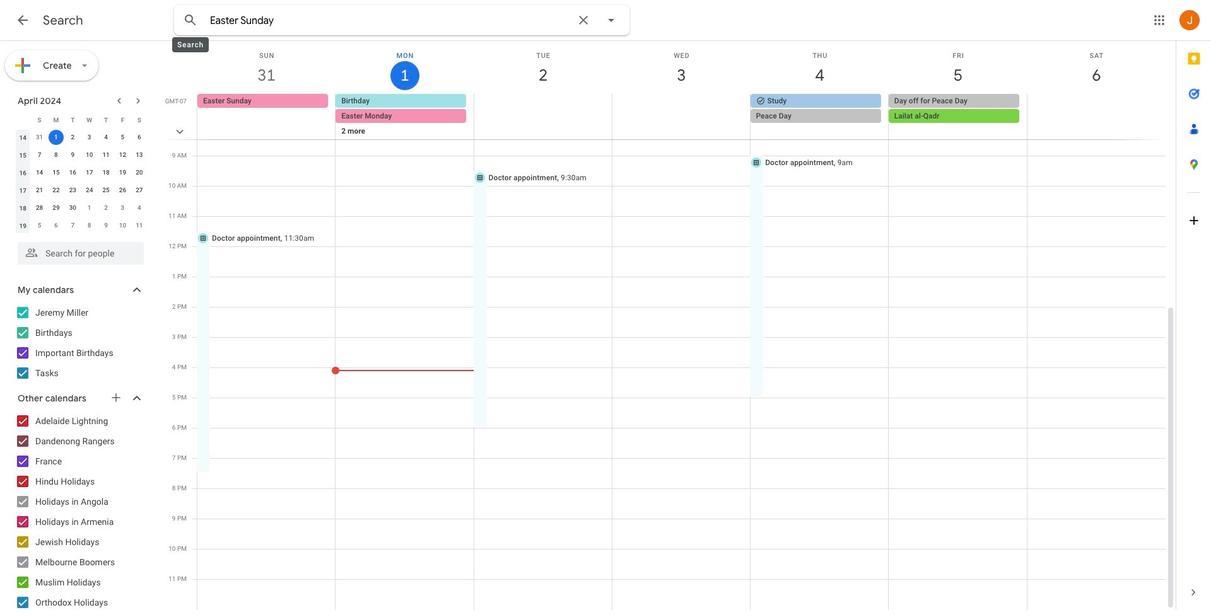 Task type: locate. For each thing, give the bounding box(es) containing it.
None search field
[[174, 5, 630, 35], [0, 237, 157, 265], [174, 5, 630, 35]]

26 element
[[115, 183, 130, 198]]

15 element
[[49, 165, 64, 181]]

may 7 element
[[65, 218, 80, 234]]

go back image
[[15, 13, 30, 28]]

13 element
[[132, 148, 147, 163]]

may 2 element
[[99, 201, 114, 216]]

2 element
[[65, 130, 80, 145]]

tab list
[[1177, 41, 1212, 576]]

12 element
[[115, 148, 130, 163]]

11 element
[[99, 148, 114, 163]]

none search field search for people
[[0, 237, 157, 265]]

column header inside april 2024 grid
[[15, 111, 31, 129]]

my calendars list
[[3, 303, 157, 384]]

19 element
[[115, 165, 130, 181]]

may 3 element
[[115, 201, 130, 216]]

30 element
[[65, 201, 80, 216]]

29 element
[[49, 201, 64, 216]]

search image
[[178, 8, 203, 33]]

27 element
[[132, 183, 147, 198]]

24 element
[[82, 183, 97, 198]]

may 11 element
[[132, 218, 147, 234]]

grid
[[162, 41, 1177, 611]]

add other calendars image
[[110, 392, 122, 405]]

other calendars list
[[3, 412, 157, 611]]

row
[[192, 94, 1177, 155], [15, 111, 148, 129], [15, 129, 148, 146], [15, 146, 148, 164], [15, 164, 148, 182], [15, 182, 148, 199], [15, 199, 148, 217], [15, 217, 148, 235]]

cell
[[336, 94, 474, 155], [474, 94, 613, 155], [613, 94, 751, 155], [751, 94, 889, 155], [889, 94, 1028, 155], [1027, 94, 1166, 155], [48, 129, 64, 146]]

row group
[[15, 129, 148, 235]]

5 element
[[115, 130, 130, 145]]

21 element
[[32, 183, 47, 198]]

heading
[[43, 13, 83, 28]]

1, today element
[[49, 130, 64, 145]]

3 element
[[82, 130, 97, 145]]

column header
[[15, 111, 31, 129]]

search options image
[[599, 8, 624, 33]]



Task type: describe. For each thing, give the bounding box(es) containing it.
23 element
[[65, 183, 80, 198]]

row group inside april 2024 grid
[[15, 129, 148, 235]]

6 element
[[132, 130, 147, 145]]

Search for people text field
[[25, 242, 136, 265]]

17 element
[[82, 165, 97, 181]]

may 4 element
[[132, 201, 147, 216]]

14 element
[[32, 165, 47, 181]]

9 element
[[65, 148, 80, 163]]

10 element
[[82, 148, 97, 163]]

18 element
[[99, 165, 114, 181]]

may 5 element
[[32, 218, 47, 234]]

4 element
[[99, 130, 114, 145]]

may 1 element
[[82, 201, 97, 216]]

may 9 element
[[99, 218, 114, 234]]

20 element
[[132, 165, 147, 181]]

16 element
[[65, 165, 80, 181]]

may 6 element
[[49, 218, 64, 234]]

Search text field
[[210, 15, 569, 27]]

8 element
[[49, 148, 64, 163]]

28 element
[[32, 201, 47, 216]]

may 8 element
[[82, 218, 97, 234]]

march 31 element
[[32, 130, 47, 145]]

may 10 element
[[115, 218, 130, 234]]

7 element
[[32, 148, 47, 163]]

april 2024 grid
[[12, 111, 148, 235]]

cell inside april 2024 grid
[[48, 129, 64, 146]]

clear search image
[[571, 8, 596, 33]]

25 element
[[99, 183, 114, 198]]

22 element
[[49, 183, 64, 198]]



Task type: vqa. For each thing, say whether or not it's contained in the screenshot.
Holidays in Belize at left
no



